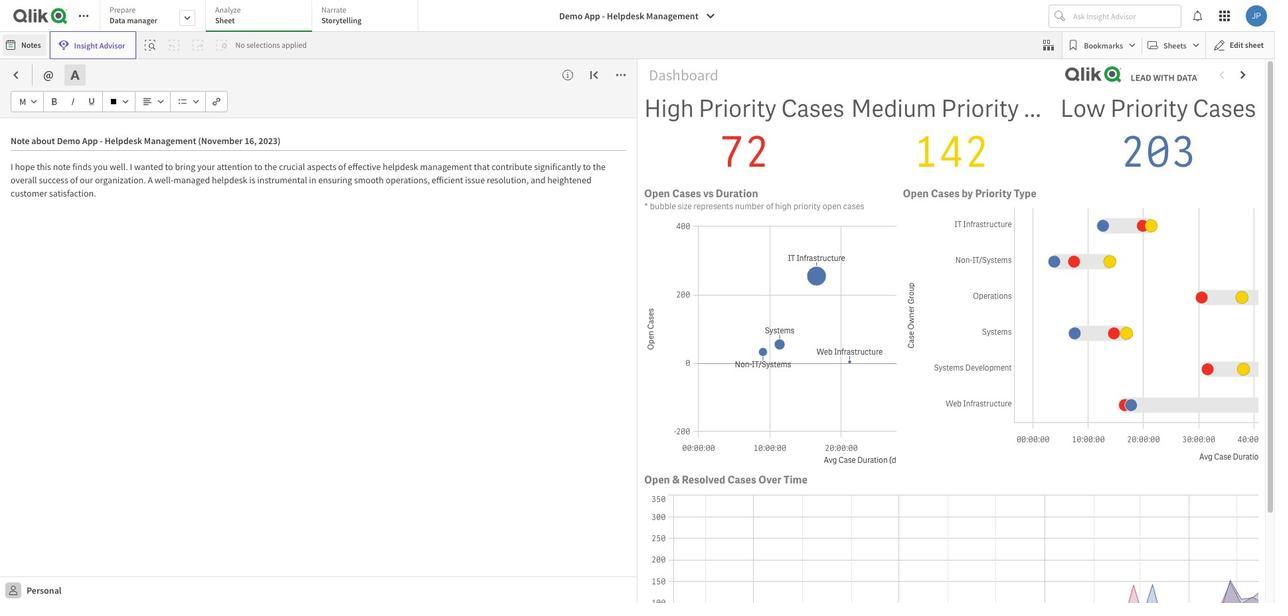 Task type: locate. For each thing, give the bounding box(es) containing it.
cases
[[781, 93, 845, 124], [1024, 93, 1087, 124], [1193, 93, 1256, 124], [672, 187, 701, 201], [931, 187, 960, 201], [728, 473, 756, 487]]

helpdesk
[[607, 10, 644, 22]]

open cases vs duration * bubble size represents number of high priority open cases
[[644, 187, 864, 212]]

resolved
[[682, 473, 725, 487]]

bookmarks
[[1084, 40, 1123, 50]]

priority
[[699, 93, 777, 124], [941, 93, 1019, 124], [1110, 93, 1188, 124], [975, 187, 1012, 201]]

0 vertical spatial helpdesk
[[383, 161, 418, 173]]

priority for 142
[[941, 93, 1019, 124]]

managed
[[174, 174, 210, 186]]

cases
[[843, 201, 864, 212]]

to up well-
[[165, 161, 173, 173]]

notes
[[21, 40, 41, 50]]

contribute
[[492, 161, 532, 173]]

smooth
[[354, 174, 384, 186]]

1 vertical spatial helpdesk
[[212, 174, 247, 186]]

2 i from the left
[[130, 161, 132, 173]]

open left &
[[644, 473, 670, 487]]

medium priority cases 142
[[851, 93, 1087, 180]]

to
[[165, 161, 173, 173], [254, 161, 262, 173], [583, 161, 591, 173]]

app
[[585, 10, 600, 22]]

helpdesk up operations,
[[383, 161, 418, 173]]

i right well.
[[130, 161, 132, 173]]

well.
[[110, 161, 128, 173]]

priority inside low priority cases 203
[[1110, 93, 1188, 124]]

helpdesk down attention
[[212, 174, 247, 186]]

0 horizontal spatial i
[[11, 161, 13, 173]]

of left 'our'
[[70, 174, 78, 186]]

insight advisor
[[74, 40, 125, 50]]

the
[[264, 161, 277, 173], [593, 161, 606, 173]]

efficient
[[432, 174, 463, 186]]

0 horizontal spatial to
[[165, 161, 173, 173]]

1 horizontal spatial to
[[254, 161, 262, 173]]

is
[[249, 174, 255, 186]]

that
[[474, 161, 490, 173]]

m button
[[14, 91, 41, 112]]

back image
[[11, 70, 21, 80]]

the right significantly
[[593, 161, 606, 173]]

operations,
[[386, 174, 430, 186]]

overall
[[11, 174, 37, 186]]

i
[[11, 161, 13, 173], [130, 161, 132, 173]]

2 horizontal spatial to
[[583, 161, 591, 173]]

satisfaction.
[[49, 187, 96, 199]]

open cases by priority type
[[903, 187, 1036, 201]]

open for open cases by priority type
[[903, 187, 929, 201]]

cases inside open cases vs duration * bubble size represents number of high priority open cases
[[672, 187, 701, 201]]

sheets
[[1164, 40, 1187, 50]]

*
[[644, 201, 648, 212]]

edit sheet
[[1230, 40, 1264, 50]]

over
[[758, 473, 782, 487]]

0 horizontal spatial the
[[264, 161, 277, 173]]

you
[[93, 161, 108, 173]]

2 the from the left
[[593, 161, 606, 173]]

2 vertical spatial of
[[766, 201, 774, 212]]

0 vertical spatial of
[[338, 161, 346, 173]]

to up is
[[254, 161, 262, 173]]

application
[[0, 0, 1275, 603]]

1 horizontal spatial the
[[593, 161, 606, 173]]

toggle formatting element
[[64, 64, 91, 86]]

selections tool image
[[1044, 40, 1054, 50]]

this
[[37, 161, 51, 173]]

open
[[822, 201, 841, 212]]

james peterson image
[[1246, 5, 1267, 27]]

open inside open cases vs duration * bubble size represents number of high priority open cases
[[644, 187, 670, 201]]

Ask Insight Advisor text field
[[1071, 5, 1181, 27]]

tab list inside application
[[100, 0, 423, 33]]

bold image
[[50, 98, 58, 106]]

type
[[1014, 187, 1036, 201]]

open left size
[[644, 187, 670, 201]]

edit
[[1230, 40, 1244, 50]]

i left the hope
[[11, 161, 13, 173]]

time
[[784, 473, 808, 487]]

toggle formatting image
[[70, 70, 80, 80]]

insight advisor button
[[50, 31, 136, 59]]

wanted
[[134, 161, 163, 173]]

of up ensuring at the top of the page
[[338, 161, 346, 173]]

i hope this note finds you well. i wanted to bring your attention to the crucial aspects of effective helpdesk management that contribute significantly to the overall success of our organization. a well-managed helpdesk is instrumental in ensuring smooth operations, efficient issue resolution, and heightened customer satisfaction.
[[11, 161, 608, 199]]

priority
[[793, 201, 821, 212]]

prepare data manager
[[110, 5, 157, 25]]

1 horizontal spatial helpdesk
[[383, 161, 418, 173]]

italic image
[[69, 98, 77, 106]]

203
[[1120, 124, 1196, 180]]

heightened
[[547, 174, 592, 186]]

of left high
[[766, 201, 774, 212]]

priority inside medium priority cases 142
[[941, 93, 1019, 124]]

management
[[646, 10, 699, 22]]

of
[[338, 161, 346, 173], [70, 174, 78, 186], [766, 201, 774, 212]]

open
[[644, 187, 670, 201], [903, 187, 929, 201], [644, 473, 670, 487]]

tab list containing prepare
[[100, 0, 423, 33]]

priority inside high priority cases 72
[[699, 93, 777, 124]]

attention
[[217, 161, 253, 173]]

low
[[1060, 93, 1106, 124]]

narrate storytelling
[[321, 5, 362, 25]]

no selections applied
[[235, 40, 307, 50]]

1 vertical spatial of
[[70, 174, 78, 186]]

bubble
[[650, 201, 676, 212]]

to up heightened
[[583, 161, 591, 173]]

@
[[43, 67, 54, 82]]

helpdesk
[[383, 161, 418, 173], [212, 174, 247, 186]]

2 horizontal spatial of
[[766, 201, 774, 212]]

the up instrumental
[[264, 161, 277, 173]]

1 horizontal spatial i
[[130, 161, 132, 173]]

open left by
[[903, 187, 929, 201]]

tab list
[[100, 0, 423, 33]]



Task type: describe. For each thing, give the bounding box(es) containing it.
open & resolved cases over time
[[644, 473, 808, 487]]

organization.
[[95, 174, 146, 186]]

advisor
[[99, 40, 125, 50]]

details image
[[563, 70, 573, 80]]

low priority cases 203
[[1060, 93, 1256, 180]]

vs
[[703, 187, 714, 201]]

your
[[197, 161, 215, 173]]

note
[[53, 161, 71, 173]]

cases inside high priority cases 72
[[781, 93, 845, 124]]

size
[[678, 201, 692, 212]]

effective
[[348, 161, 381, 173]]

instrumental
[[257, 174, 307, 186]]

next sheet: performance image
[[1238, 70, 1249, 80]]

by
[[962, 187, 973, 201]]

-
[[602, 10, 605, 22]]

sheet
[[215, 15, 235, 25]]

storytelling
[[321, 15, 362, 25]]

smart search image
[[145, 40, 156, 50]]

number
[[735, 201, 764, 212]]

high
[[644, 93, 694, 124]]

3 to from the left
[[583, 161, 591, 173]]

Note Body text field
[[11, 151, 626, 491]]

management
[[420, 161, 472, 173]]

sheet
[[1245, 40, 1264, 50]]

hope
[[15, 161, 35, 173]]

well-
[[155, 174, 174, 186]]

2 to from the left
[[254, 161, 262, 173]]

142
[[913, 124, 989, 180]]

open for open & resolved cases over time
[[644, 473, 670, 487]]

analyze sheet
[[215, 5, 241, 25]]

Note title text field
[[11, 129, 626, 151]]

cases inside medium priority cases 142
[[1024, 93, 1087, 124]]

collapse image
[[589, 70, 600, 80]]

narrate
[[321, 5, 346, 15]]

priority for 72
[[699, 93, 777, 124]]

and
[[531, 174, 546, 186]]

demo
[[559, 10, 583, 22]]

demo app - helpdesk management
[[559, 10, 699, 22]]

edit sheet button
[[1205, 31, 1275, 59]]

customer
[[11, 187, 47, 199]]

data
[[110, 15, 125, 25]]

crucial
[[279, 161, 305, 173]]

analyze
[[215, 5, 241, 15]]

prepare
[[110, 5, 136, 15]]

insert link image
[[213, 98, 220, 106]]

duration
[[716, 187, 758, 201]]

&
[[672, 473, 680, 487]]

a
[[148, 174, 153, 186]]

no
[[235, 40, 245, 50]]

bookmarks button
[[1065, 35, 1139, 56]]

72
[[719, 124, 770, 180]]

personal
[[27, 584, 62, 596]]

1 i from the left
[[11, 161, 13, 173]]

bring
[[175, 161, 195, 173]]

medium
[[851, 93, 937, 124]]

aspects
[[307, 161, 336, 173]]

applied
[[282, 40, 307, 50]]

open for open cases vs duration * bubble size represents number of high priority open cases
[[644, 187, 670, 201]]

significantly
[[534, 161, 581, 173]]

application containing 72
[[0, 0, 1275, 603]]

underline image
[[88, 98, 96, 106]]

insight
[[74, 40, 98, 50]]

high
[[775, 201, 792, 212]]

our
[[80, 174, 93, 186]]

cases inside low priority cases 203
[[1193, 93, 1256, 124]]

@ button
[[38, 64, 59, 86]]

ensuring
[[318, 174, 352, 186]]

finds
[[72, 161, 92, 173]]

demo app - helpdesk management button
[[551, 5, 724, 27]]

1 the from the left
[[264, 161, 277, 173]]

selections
[[246, 40, 280, 50]]

high priority cases 72
[[644, 93, 845, 180]]

1 to from the left
[[165, 161, 173, 173]]

0 horizontal spatial helpdesk
[[212, 174, 247, 186]]

priority for 203
[[1110, 93, 1188, 124]]

0 horizontal spatial of
[[70, 174, 78, 186]]

of inside open cases vs duration * bubble size represents number of high priority open cases
[[766, 201, 774, 212]]

manager
[[127, 15, 157, 25]]

sheets button
[[1145, 35, 1203, 56]]

in
[[309, 174, 316, 186]]

success
[[39, 174, 68, 186]]

resolution,
[[487, 174, 529, 186]]

notes button
[[3, 35, 46, 56]]

issue
[[465, 174, 485, 186]]

m
[[19, 96, 26, 108]]

represents
[[694, 201, 733, 212]]

1 horizontal spatial of
[[338, 161, 346, 173]]



Task type: vqa. For each thing, say whether or not it's contained in the screenshot.
Notifications
no



